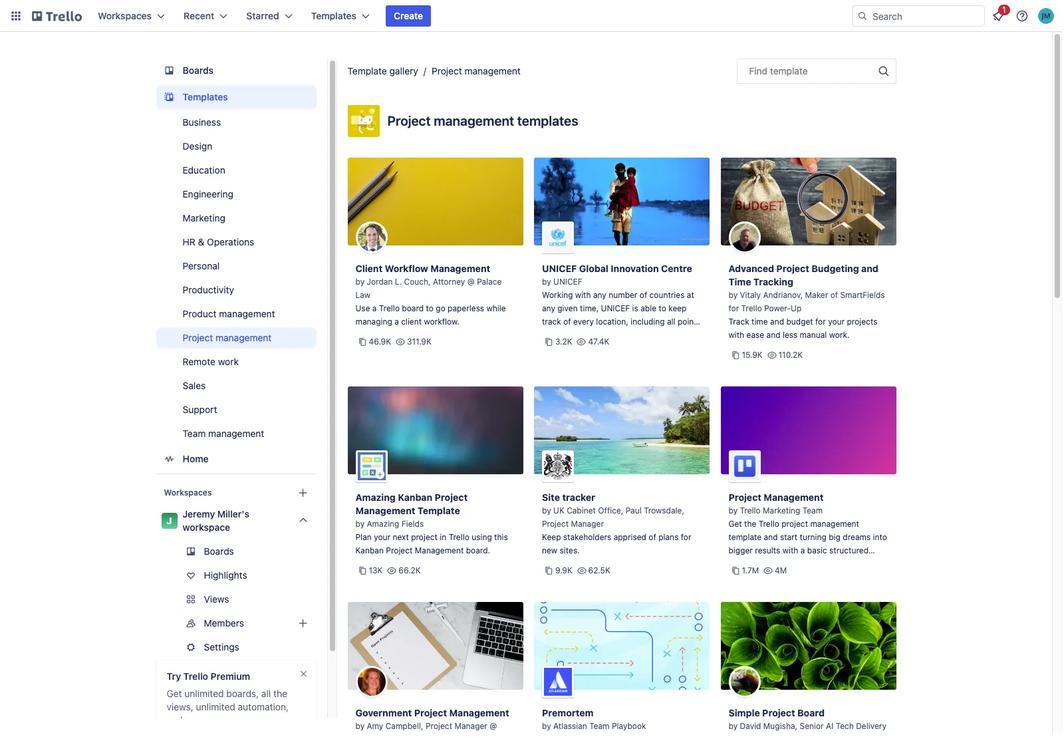 Task type: vqa. For each thing, say whether or not it's contained in the screenshot.


Task type: locate. For each thing, give the bounding box(es) containing it.
and
[[862, 263, 879, 274], [771, 317, 785, 327], [583, 330, 597, 340], [767, 330, 781, 340], [764, 532, 778, 542], [167, 715, 183, 726]]

1 horizontal spatial manager
[[571, 519, 604, 529]]

engineering link
[[156, 184, 316, 205]]

by inside project management by trello marketing team get the trello project management template and start turning big dreams into bigger results with a basic structured workflow designed for teams of any size.
[[729, 506, 738, 516]]

66.2k
[[399, 566, 421, 576]]

0 horizontal spatial team
[[183, 428, 206, 439]]

1 vertical spatial every
[[599, 330, 620, 340]]

settings
[[204, 641, 239, 653]]

and up dedicated
[[583, 330, 597, 340]]

1 vertical spatial @
[[490, 721, 497, 731]]

1 horizontal spatial to
[[659, 303, 667, 313]]

trello inside advanced project budgeting and time tracking by vitaly andrianov, maker of smartfields for trello power-up track time and budget for your projects with ease and less manual work.
[[742, 303, 762, 313]]

of up on
[[542, 330, 550, 340]]

project down fields
[[411, 532, 438, 542]]

management inside project management by trello marketing team get the trello project management template and start turning big dreams into bigger results with a basic structured workflow designed for teams of any size.
[[811, 519, 860, 529]]

tech
[[836, 721, 854, 731]]

@ for workflow
[[468, 277, 475, 287]]

project down "trello marketing team" image
[[729, 492, 762, 503]]

template up bigger on the bottom of the page
[[729, 532, 762, 542]]

2 vertical spatial with
[[783, 546, 799, 556]]

0 horizontal spatial manager
[[455, 721, 488, 731]]

with inside advanced project budgeting and time tracking by vitaly andrianov, maker of smartfields for trello power-up track time and budget for your projects with ease and less manual work.
[[729, 330, 745, 340]]

0 vertical spatial with
[[575, 290, 591, 300]]

all inside try trello premium get unlimited boards, all the views, unlimited automation, and more.
[[261, 688, 271, 699]]

by down time
[[729, 290, 738, 300]]

templates
[[311, 10, 357, 21], [183, 91, 228, 102]]

project up tracking
[[777, 263, 810, 274]]

0 vertical spatial unlimited
[[185, 688, 224, 699]]

0 horizontal spatial marketing
[[183, 212, 226, 224]]

marketing
[[183, 212, 226, 224], [763, 506, 801, 516]]

kanban
[[398, 492, 433, 503], [356, 546, 384, 556]]

0 horizontal spatial templates
[[183, 91, 228, 102]]

0 vertical spatial all
[[667, 317, 676, 327]]

0 vertical spatial workspaces
[[98, 10, 152, 21]]

by up working
[[542, 277, 551, 287]]

project up 'campbell,'
[[414, 707, 447, 719]]

2 horizontal spatial any
[[850, 559, 863, 569]]

workflow.
[[424, 317, 460, 327]]

0 vertical spatial boards link
[[156, 59, 316, 83]]

by inside unicef global innovation centre by unicef working with any number of countries at any given time, unicef is able to keep track of every location, including all points of contact and every important document, on dedicated trello boards.
[[542, 277, 551, 287]]

premortem by atlassian team playbook
[[542, 707, 646, 731]]

create button
[[386, 5, 431, 27]]

find
[[750, 65, 768, 77]]

the inside project management by trello marketing team get the trello project management template and start turning big dreams into bigger results with a basic structured workflow designed for teams of any size.
[[745, 519, 757, 529]]

get inside project management by trello marketing team get the trello project management template and start turning big dreams into bigger results with a basic structured workflow designed for teams of any size.
[[729, 519, 742, 529]]

311.9k
[[407, 337, 432, 347]]

1 vertical spatial template
[[729, 532, 762, 542]]

1 horizontal spatial @
[[490, 721, 497, 731]]

boards up highlights
[[204, 546, 234, 557]]

1 horizontal spatial workspaces
[[164, 488, 212, 498]]

template gallery
[[348, 65, 418, 77]]

any up time,
[[593, 290, 607, 300]]

0 vertical spatial get
[[729, 519, 742, 529]]

@ for project
[[490, 721, 497, 731]]

1 vertical spatial marketing
[[763, 506, 801, 516]]

to inside client workflow management by jordan l. couch, attorney @ palace law use a trello board to go paperless while managing a client workflow.
[[426, 303, 434, 313]]

0 vertical spatial project
[[782, 519, 808, 529]]

by inside client workflow management by jordan l. couch, attorney @ palace law use a trello board to go paperless while managing a client workflow.
[[356, 277, 365, 287]]

2 forward image from the top
[[314, 639, 330, 655]]

1 horizontal spatial template
[[770, 65, 808, 77]]

sales link
[[156, 375, 316, 397]]

all down keep
[[667, 317, 676, 327]]

amazing kanban project management template by amazing fields plan your next project in trello using this kanban project management board.
[[356, 492, 508, 556]]

advanced
[[729, 263, 775, 274]]

project inside amazing kanban project management template by amazing fields plan your next project in trello using this kanban project management board.
[[411, 532, 438, 542]]

0 vertical spatial manager
[[571, 519, 604, 529]]

1 horizontal spatial kanban
[[398, 492, 433, 503]]

project management link
[[432, 65, 521, 77], [156, 327, 316, 349]]

1 vertical spatial project management
[[183, 332, 272, 343]]

1 vertical spatial a
[[395, 317, 399, 327]]

trello right in
[[449, 532, 470, 542]]

2 horizontal spatial a
[[801, 546, 805, 556]]

2 vertical spatial team
[[590, 721, 610, 731]]

0 vertical spatial forward image
[[314, 592, 330, 608]]

managing
[[356, 317, 392, 327]]

2 vertical spatial a
[[801, 546, 805, 556]]

template right find
[[770, 65, 808, 77]]

boards right board icon at the left top of page
[[183, 65, 214, 76]]

by down the simple
[[729, 721, 738, 731]]

your left next
[[374, 532, 391, 542]]

of down structured
[[840, 559, 847, 569]]

of inside 'site tracker by uk cabinet office, paul trowsdale, project manager keep stakeholders apprised of plans for new sites.'
[[649, 532, 657, 542]]

1 vertical spatial manager
[[455, 721, 488, 731]]

project down next
[[386, 546, 413, 556]]

ai
[[826, 721, 834, 731]]

the for get
[[745, 519, 757, 529]]

amazing down amazing fields image
[[356, 492, 396, 503]]

any up track
[[542, 303, 556, 313]]

0 vertical spatial the
[[745, 519, 757, 529]]

0 vertical spatial project management
[[432, 65, 521, 77]]

forward image for views
[[314, 592, 330, 608]]

team inside premortem by atlassian team playbook
[[590, 721, 610, 731]]

trello inside amazing kanban project management template by amazing fields plan your next project in trello using this kanban project management board.
[[449, 532, 470, 542]]

by inside premortem by atlassian team playbook
[[542, 721, 551, 731]]

1 vertical spatial boards link
[[156, 541, 316, 562]]

0 vertical spatial marketing
[[183, 212, 226, 224]]

0 horizontal spatial all
[[261, 688, 271, 699]]

template up in
[[418, 505, 460, 516]]

1 to from the left
[[426, 303, 434, 313]]

all up automation,
[[261, 688, 271, 699]]

marketing up &
[[183, 212, 226, 224]]

with up time,
[[575, 290, 591, 300]]

of up able
[[640, 290, 648, 300]]

1 horizontal spatial with
[[729, 330, 745, 340]]

by up bigger on the bottom of the page
[[729, 506, 738, 516]]

marketing up start
[[763, 506, 801, 516]]

project right 'campbell,'
[[426, 721, 453, 731]]

@ inside client workflow management by jordan l. couch, attorney @ palace law use a trello board to go paperless while managing a client workflow.
[[468, 277, 475, 287]]

team up turning
[[803, 506, 823, 516]]

project management up work
[[183, 332, 272, 343]]

1 forward image from the top
[[314, 592, 330, 608]]

project management link up "project management templates"
[[432, 65, 521, 77]]

project up start
[[782, 519, 808, 529]]

0 horizontal spatial every
[[574, 317, 594, 327]]

0 horizontal spatial project management link
[[156, 327, 316, 349]]

trello inside try trello premium get unlimited boards, all the views, unlimited automation, and more.
[[183, 671, 208, 682]]

recent
[[184, 10, 214, 21]]

basic
[[808, 546, 828, 556]]

2 boards link from the top
[[156, 541, 316, 562]]

david
[[740, 721, 762, 731]]

Search field
[[868, 6, 985, 26]]

management inside client workflow management by jordan l. couch, attorney @ palace law use a trello board to go paperless while managing a client workflow.
[[431, 263, 491, 274]]

0 horizontal spatial to
[[426, 303, 434, 313]]

your up work.
[[829, 317, 845, 327]]

hr & operations link
[[156, 232, 316, 253]]

highlights link
[[156, 565, 316, 586]]

results
[[755, 546, 781, 556]]

dreams
[[843, 532, 871, 542]]

1 horizontal spatial templates
[[311, 10, 357, 21]]

vitaly
[[740, 290, 761, 300]]

1 vertical spatial all
[[261, 688, 271, 699]]

0 vertical spatial any
[[593, 290, 607, 300]]

and up the results
[[764, 532, 778, 542]]

0 vertical spatial template
[[770, 65, 808, 77]]

manager inside government project management by amy campbell, project manager @
[[455, 721, 488, 731]]

with
[[575, 290, 591, 300], [729, 330, 745, 340], [783, 546, 799, 556]]

kanban up fields
[[398, 492, 433, 503]]

designed
[[765, 559, 800, 569]]

forward image inside settings link
[[314, 639, 330, 655]]

0 horizontal spatial template
[[729, 532, 762, 542]]

to left "go"
[[426, 303, 434, 313]]

management inside project management by trello marketing team get the trello project management template and start turning big dreams into bigger results with a basic structured workflow designed for teams of any size.
[[764, 492, 824, 503]]

including
[[631, 317, 665, 327]]

hr & operations
[[183, 236, 254, 248]]

template left gallery
[[348, 65, 387, 77]]

1 horizontal spatial all
[[667, 317, 676, 327]]

any
[[593, 290, 607, 300], [542, 303, 556, 313], [850, 559, 863, 569]]

1 vertical spatial your
[[374, 532, 391, 542]]

the inside try trello premium get unlimited boards, all the views, unlimited automation, and more.
[[274, 688, 287, 699]]

by left the uk
[[542, 506, 551, 516]]

and down power-
[[771, 317, 785, 327]]

boards,
[[226, 688, 259, 699]]

1 boards link from the top
[[156, 59, 316, 83]]

project right gallery
[[432, 65, 462, 77]]

get up views,
[[167, 688, 182, 699]]

with down track
[[729, 330, 745, 340]]

amazing up next
[[367, 519, 400, 529]]

templates link
[[156, 85, 316, 109]]

any inside project management by trello marketing team get the trello project management template and start turning big dreams into bigger results with a basic structured workflow designed for teams of any size.
[[850, 559, 863, 569]]

1 vertical spatial boards
[[204, 546, 234, 557]]

and down views,
[[167, 715, 183, 726]]

advanced project budgeting and time tracking by vitaly andrianov, maker of smartfields for trello power-up track time and budget for your projects with ease and less manual work.
[[729, 263, 885, 340]]

1 vertical spatial kanban
[[356, 546, 384, 556]]

0 horizontal spatial get
[[167, 688, 182, 699]]

budget
[[787, 317, 814, 327]]

forward image
[[314, 592, 330, 608], [314, 639, 330, 655]]

1 horizontal spatial get
[[729, 519, 742, 529]]

0 horizontal spatial project management
[[183, 332, 272, 343]]

the
[[745, 519, 757, 529], [274, 688, 287, 699]]

every down location,
[[599, 330, 620, 340]]

simple
[[729, 707, 760, 719]]

1 vertical spatial templates
[[183, 91, 228, 102]]

for right plans
[[681, 532, 692, 542]]

0 vertical spatial templates
[[311, 10, 357, 21]]

trello left 'boards.' at the right top of the page
[[594, 343, 614, 353]]

1 horizontal spatial every
[[599, 330, 620, 340]]

0 vertical spatial boards
[[183, 65, 214, 76]]

1 vertical spatial project
[[411, 532, 438, 542]]

product management link
[[156, 303, 316, 325]]

able
[[641, 303, 657, 313]]

turning
[[800, 532, 827, 542]]

boards link up templates link on the top left
[[156, 59, 316, 83]]

with inside project management by trello marketing team get the trello project management template and start turning big dreams into bigger results with a basic structured workflow designed for teams of any size.
[[783, 546, 799, 556]]

to right able
[[659, 303, 667, 313]]

2 horizontal spatial team
[[803, 506, 823, 516]]

1 vertical spatial with
[[729, 330, 745, 340]]

forward image up forward image
[[314, 592, 330, 608]]

1 horizontal spatial template
[[418, 505, 460, 516]]

trello marketing team image
[[729, 450, 761, 482]]

project down the uk
[[542, 519, 569, 529]]

a left basic
[[801, 546, 805, 556]]

by left atlassian
[[542, 721, 551, 731]]

1 vertical spatial team
[[803, 506, 823, 516]]

0 horizontal spatial a
[[373, 303, 377, 313]]

workspaces
[[98, 10, 152, 21], [164, 488, 212, 498]]

templates right starred popup button
[[311, 10, 357, 21]]

forward image down forward image
[[314, 639, 330, 655]]

keep
[[669, 303, 687, 313]]

client
[[356, 263, 383, 274]]

to inside unicef global innovation centre by unicef working with any number of countries at any given time, unicef is able to keep track of every location, including all points of contact and every important document, on dedicated trello boards.
[[659, 303, 667, 313]]

0 vertical spatial your
[[829, 317, 845, 327]]

amy campbell, project manager @ government business results, llc image
[[356, 666, 388, 698]]

all
[[667, 317, 676, 327], [261, 688, 271, 699]]

0 horizontal spatial @
[[468, 277, 475, 287]]

0 horizontal spatial template
[[348, 65, 387, 77]]

13k
[[369, 566, 383, 576]]

trello right try
[[183, 671, 208, 682]]

trello down the vitaly
[[742, 303, 762, 313]]

1 horizontal spatial team
[[590, 721, 610, 731]]

the up bigger on the bottom of the page
[[745, 519, 757, 529]]

@ inside government project management by amy campbell, project manager @
[[490, 721, 497, 731]]

premortem
[[542, 707, 594, 719]]

by
[[356, 277, 365, 287], [542, 277, 551, 287], [729, 290, 738, 300], [542, 506, 551, 516], [729, 506, 738, 516], [356, 519, 365, 529], [356, 721, 365, 731], [542, 721, 551, 731], [729, 721, 738, 731]]

find template
[[750, 65, 808, 77]]

template
[[770, 65, 808, 77], [729, 532, 762, 542]]

project
[[782, 519, 808, 529], [411, 532, 438, 542]]

1 horizontal spatial your
[[829, 317, 845, 327]]

project inside 'site tracker by uk cabinet office, paul trowsdale, project manager keep stakeholders apprised of plans for new sites.'
[[542, 519, 569, 529]]

palace
[[477, 277, 502, 287]]

boards for home
[[183, 65, 214, 76]]

members
[[204, 617, 244, 629]]

productivity
[[183, 284, 234, 295]]

l.
[[395, 277, 402, 287]]

time
[[752, 317, 768, 327]]

design link
[[156, 136, 316, 157]]

and inside project management by trello marketing team get the trello project management template and start turning big dreams into bigger results with a basic structured workflow designed for teams of any size.
[[764, 532, 778, 542]]

template inside amazing kanban project management template by amazing fields plan your next project in trello using this kanban project management board.
[[418, 505, 460, 516]]

couch,
[[404, 277, 431, 287]]

0 horizontal spatial your
[[374, 532, 391, 542]]

0 horizontal spatial with
[[575, 290, 591, 300]]

manager inside 'site tracker by uk cabinet office, paul trowsdale, project manager keep stakeholders apprised of plans for new sites.'
[[571, 519, 604, 529]]

trello up managing
[[379, 303, 400, 313]]

team down support
[[183, 428, 206, 439]]

for inside 'site tracker by uk cabinet office, paul trowsdale, project manager keep stakeholders apprised of plans for new sites.'
[[681, 532, 692, 542]]

a
[[373, 303, 377, 313], [395, 317, 399, 327], [801, 546, 805, 556]]

1 vertical spatial the
[[274, 688, 287, 699]]

template
[[348, 65, 387, 77], [418, 505, 460, 516]]

1 vertical spatial template
[[418, 505, 460, 516]]

1 vertical spatial get
[[167, 688, 182, 699]]

1 horizontal spatial project
[[782, 519, 808, 529]]

campbell,
[[386, 721, 424, 731]]

with inside unicef global innovation centre by unicef working with any number of countries at any given time, unicef is able to keep track of every location, including all points of contact and every important document, on dedicated trello boards.
[[575, 290, 591, 300]]

by up law
[[356, 277, 365, 287]]

trello up bigger on the bottom of the page
[[740, 506, 761, 516]]

project management up "project management templates"
[[432, 65, 521, 77]]

0 horizontal spatial the
[[274, 688, 287, 699]]

paul
[[626, 506, 642, 516]]

templates
[[518, 113, 579, 128]]

team right atlassian
[[590, 721, 610, 731]]

of down given
[[564, 317, 571, 327]]

teams
[[815, 559, 837, 569]]

project management link up remote work link
[[156, 327, 316, 349]]

to
[[426, 303, 434, 313], [659, 303, 667, 313]]

0 horizontal spatial workspaces
[[98, 10, 152, 21]]

1 horizontal spatial marketing
[[763, 506, 801, 516]]

1 notification image
[[991, 8, 1007, 24]]

a right use
[[373, 303, 377, 313]]

0 vertical spatial every
[[574, 317, 594, 327]]

manual
[[800, 330, 827, 340]]

kanban down plan
[[356, 546, 384, 556]]

smartfields
[[841, 290, 885, 300]]

plan
[[356, 532, 372, 542]]

time,
[[580, 303, 599, 313]]

@
[[468, 277, 475, 287], [490, 721, 497, 731]]

for
[[729, 303, 739, 313], [816, 317, 826, 327], [681, 532, 692, 542], [802, 559, 812, 569]]

0 horizontal spatial any
[[542, 303, 556, 313]]

the up automation,
[[274, 688, 287, 699]]

forward image
[[314, 615, 330, 631]]

of right maker
[[831, 290, 838, 300]]

simple project board by david mugisha, senior ai tech delivery
[[729, 707, 887, 733]]

client
[[401, 317, 422, 327]]

forward image inside views link
[[314, 592, 330, 608]]

management inside government project management by amy campbell, project manager @
[[450, 707, 509, 719]]

your inside advanced project budgeting and time tracking by vitaly andrianov, maker of smartfields for trello power-up track time and budget for your projects with ease and less manual work.
[[829, 317, 845, 327]]

template inside field
[[770, 65, 808, 77]]

of left plans
[[649, 532, 657, 542]]

marketing link
[[156, 208, 316, 229]]

trello up the results
[[759, 519, 780, 529]]

2 vertical spatial any
[[850, 559, 863, 569]]

every down time,
[[574, 317, 594, 327]]

for down basic
[[802, 559, 812, 569]]

1 horizontal spatial the
[[745, 519, 757, 529]]

templates up business
[[183, 91, 228, 102]]

1 vertical spatial unlimited
[[196, 701, 235, 713]]

project up mugisha,
[[763, 707, 796, 719]]

0 vertical spatial project management link
[[432, 65, 521, 77]]

get up bigger on the bottom of the page
[[729, 519, 742, 529]]

1 vertical spatial project management link
[[156, 327, 316, 349]]

a left client
[[395, 317, 399, 327]]

settings link
[[156, 637, 330, 658]]

for up manual
[[816, 317, 826, 327]]

2 horizontal spatial with
[[783, 546, 799, 556]]

highlights
[[204, 570, 247, 581]]

project right project management icon
[[388, 113, 431, 128]]

with down start
[[783, 546, 799, 556]]

by left amy
[[356, 721, 365, 731]]

by up plan
[[356, 519, 365, 529]]

paperless
[[448, 303, 485, 313]]

0 horizontal spatial project
[[411, 532, 438, 542]]

boards link up highlights 'link'
[[156, 541, 316, 562]]

2 to from the left
[[659, 303, 667, 313]]

any down structured
[[850, 559, 863, 569]]

personal
[[183, 260, 220, 271]]

get
[[729, 519, 742, 529], [167, 688, 182, 699]]



Task type: describe. For each thing, give the bounding box(es) containing it.
your inside amazing kanban project management template by amazing fields plan your next project in trello using this kanban project management board.
[[374, 532, 391, 542]]

uk cabinet office, paul trowsdale, project manager image
[[542, 450, 574, 482]]

amazing fields image
[[356, 450, 388, 482]]

track
[[729, 317, 750, 327]]

starred button
[[238, 5, 301, 27]]

atlassian team playbook image
[[542, 666, 574, 698]]

trello inside unicef global innovation centre by unicef working with any number of countries at any given time, unicef is able to keep track of every location, including all points of contact and every important document, on dedicated trello boards.
[[594, 343, 614, 353]]

remote
[[183, 356, 216, 367]]

support link
[[156, 399, 316, 421]]

use
[[356, 303, 370, 313]]

of inside advanced project budgeting and time tracking by vitaly andrianov, maker of smartfields for trello power-up track time and budget for your projects with ease and less manual work.
[[831, 290, 838, 300]]

and up the smartfields
[[862, 263, 879, 274]]

home link
[[156, 447, 316, 471]]

boards link for views
[[156, 541, 316, 562]]

open information menu image
[[1016, 9, 1029, 23]]

remote work
[[183, 356, 239, 367]]

templates inside popup button
[[311, 10, 357, 21]]

bigger
[[729, 546, 753, 556]]

starred
[[246, 10, 279, 21]]

start
[[780, 532, 798, 542]]

client workflow management by jordan l. couch, attorney @ palace law use a trello board to go paperless while managing a client workflow.
[[356, 263, 506, 327]]

new
[[542, 546, 558, 556]]

47.4k
[[588, 337, 610, 347]]

this
[[494, 532, 508, 542]]

0 vertical spatial kanban
[[398, 492, 433, 503]]

tracking
[[754, 276, 794, 287]]

recent button
[[176, 5, 236, 27]]

on
[[542, 343, 552, 353]]

boards link for home
[[156, 59, 316, 83]]

0 horizontal spatial kanban
[[356, 546, 384, 556]]

4m
[[775, 566, 787, 576]]

project management templates
[[388, 113, 579, 128]]

1 horizontal spatial project management
[[432, 65, 521, 77]]

marketing inside project management by trello marketing team get the trello project management template and start turning big dreams into bigger results with a basic structured workflow designed for teams of any size.
[[763, 506, 801, 516]]

global
[[579, 263, 609, 274]]

project inside advanced project budgeting and time tracking by vitaly andrianov, maker of smartfields for trello power-up track time and budget for your projects with ease and less manual work.
[[777, 263, 810, 274]]

3.2k
[[556, 337, 573, 347]]

jeremy miller (jeremymiller198) image
[[1039, 8, 1055, 24]]

using
[[472, 532, 492, 542]]

by inside 'site tracker by uk cabinet office, paul trowsdale, project manager keep stakeholders apprised of plans for new sites.'
[[542, 506, 551, 516]]

for up track
[[729, 303, 739, 313]]

Find template field
[[737, 59, 897, 84]]

project up in
[[435, 492, 468, 503]]

project inside project management by trello marketing team get the trello project management template and start turning big dreams into bigger results with a basic structured workflow designed for teams of any size.
[[782, 519, 808, 529]]

miller's
[[218, 508, 250, 520]]

unicef image
[[542, 222, 574, 254]]

0 vertical spatial template
[[348, 65, 387, 77]]

education
[[183, 164, 225, 176]]

working
[[542, 290, 573, 300]]

project inside the simple project board by david mugisha, senior ai tech delivery
[[763, 707, 796, 719]]

&
[[198, 236, 205, 248]]

david mugisha, senior ai tech delivery analyst @ accenture image
[[729, 666, 761, 698]]

template inside project management by trello marketing team get the trello project management template and start turning big dreams into bigger results with a basic structured workflow designed for teams of any size.
[[729, 532, 762, 542]]

1 horizontal spatial project management link
[[432, 65, 521, 77]]

andrianov,
[[764, 290, 803, 300]]

back to home image
[[32, 5, 82, 27]]

home image
[[161, 451, 177, 467]]

mugisha,
[[764, 721, 798, 731]]

the for all
[[274, 688, 287, 699]]

and inside unicef global innovation centre by unicef working with any number of countries at any given time, unicef is able to keep track of every location, including all points of contact and every important document, on dedicated trello boards.
[[583, 330, 597, 340]]

project up remote
[[183, 332, 213, 343]]

1 vertical spatial workspaces
[[164, 488, 212, 498]]

support
[[183, 404, 217, 415]]

and inside try trello premium get unlimited boards, all the views, unlimited automation, and more.
[[167, 715, 183, 726]]

0 vertical spatial a
[[373, 303, 377, 313]]

1 horizontal spatial any
[[593, 290, 607, 300]]

vitaly andrianov, maker of smartfields for trello power-up image
[[729, 222, 761, 254]]

law
[[356, 290, 371, 300]]

try trello premium get unlimited boards, all the views, unlimited automation, and more.
[[167, 671, 289, 726]]

sites.
[[560, 546, 580, 556]]

0 vertical spatial unicef
[[542, 263, 577, 274]]

board image
[[161, 63, 177, 79]]

jordan l. couch, attorney @ palace law image
[[356, 222, 388, 254]]

structured
[[830, 546, 869, 556]]

budgeting
[[812, 263, 860, 274]]

hr
[[183, 236, 195, 248]]

by inside amazing kanban project management template by amazing fields plan your next project in trello using this kanban project management board.
[[356, 519, 365, 529]]

less
[[783, 330, 798, 340]]

jeremy miller's workspace
[[183, 508, 250, 533]]

by inside advanced project budgeting and time tracking by vitaly andrianov, maker of smartfields for trello power-up track time and budget for your projects with ease and less manual work.
[[729, 290, 738, 300]]

template board image
[[161, 89, 177, 105]]

ease
[[747, 330, 765, 340]]

forward image for settings
[[314, 639, 330, 655]]

search image
[[858, 11, 868, 21]]

government
[[356, 707, 412, 719]]

project management icon image
[[348, 105, 380, 137]]

project inside project management by trello marketing team get the trello project management template and start turning big dreams into bigger results with a basic structured workflow designed for teams of any size.
[[729, 492, 762, 503]]

46.9k
[[369, 337, 391, 347]]

dedicated
[[554, 343, 591, 353]]

project management by trello marketing team get the trello project management template and start turning big dreams into bigger results with a basic structured workflow designed for teams of any size.
[[729, 492, 888, 569]]

0 vertical spatial team
[[183, 428, 206, 439]]

1 vertical spatial unicef
[[554, 277, 583, 287]]

stakeholders
[[563, 532, 612, 542]]

tracker
[[563, 492, 596, 503]]

productivity link
[[156, 279, 316, 301]]

and left 'less'
[[767, 330, 781, 340]]

create a workspace image
[[295, 485, 311, 501]]

points
[[678, 317, 701, 327]]

location,
[[596, 317, 629, 327]]

boards for views
[[204, 546, 234, 557]]

jordan
[[367, 277, 393, 287]]

by inside the simple project board by david mugisha, senior ai tech delivery
[[729, 721, 738, 731]]

uk
[[554, 506, 565, 516]]

trello inside client workflow management by jordan l. couch, attorney @ palace law use a trello board to go paperless while managing a client workflow.
[[379, 303, 400, 313]]

business
[[183, 116, 221, 128]]

workspace
[[183, 522, 230, 533]]

power-
[[765, 303, 791, 313]]

workflow
[[385, 263, 428, 274]]

up
[[791, 303, 802, 313]]

document,
[[661, 330, 701, 340]]

2 vertical spatial unicef
[[601, 303, 630, 313]]

all inside unicef global innovation centre by unicef working with any number of countries at any given time, unicef is able to keep track of every location, including all points of contact and every important document, on dedicated trello boards.
[[667, 317, 676, 327]]

premium
[[211, 671, 250, 682]]

get inside try trello premium get unlimited boards, all the views, unlimited automation, and more.
[[167, 688, 182, 699]]

keep
[[542, 532, 561, 542]]

1 vertical spatial any
[[542, 303, 556, 313]]

create
[[394, 10, 423, 21]]

workspaces button
[[90, 5, 173, 27]]

by inside government project management by amy campbell, project manager @
[[356, 721, 365, 731]]

into
[[873, 532, 888, 542]]

of inside project management by trello marketing team get the trello project management template and start turning big dreams into bigger results with a basic structured workflow designed for teams of any size.
[[840, 559, 847, 569]]

for inside project management by trello marketing team get the trello project management template and start turning big dreams into bigger results with a basic structured workflow designed for teams of any size.
[[802, 559, 812, 569]]

board
[[798, 707, 825, 719]]

innovation
[[611, 263, 659, 274]]

atlassian
[[554, 721, 587, 731]]

work.
[[830, 330, 850, 340]]

site tracker by uk cabinet office, paul trowsdale, project manager keep stakeholders apprised of plans for new sites.
[[542, 492, 692, 556]]

team inside project management by trello marketing team get the trello project management template and start turning big dreams into bigger results with a basic structured workflow designed for teams of any size.
[[803, 506, 823, 516]]

playbook
[[612, 721, 646, 731]]

template gallery link
[[348, 65, 418, 77]]

members link
[[156, 613, 330, 634]]

primary element
[[0, 0, 1063, 32]]

given
[[558, 303, 578, 313]]

senior
[[800, 721, 824, 731]]

unicef global innovation centre by unicef working with any number of countries at any given time, unicef is able to keep track of every location, including all points of contact and every important document, on dedicated trello boards.
[[542, 263, 701, 353]]

0 vertical spatial amazing
[[356, 492, 396, 503]]

delivery
[[856, 721, 887, 731]]

business link
[[156, 112, 316, 133]]

remote work link
[[156, 351, 316, 373]]

110.2k
[[779, 350, 803, 360]]

contact
[[552, 330, 581, 340]]

a inside project management by trello marketing team get the trello project management template and start turning big dreams into bigger results with a basic structured workflow designed for teams of any size.
[[801, 546, 805, 556]]

personal link
[[156, 256, 316, 277]]

plans
[[659, 532, 679, 542]]

add image
[[295, 615, 311, 631]]

gallery
[[390, 65, 418, 77]]

1 vertical spatial amazing
[[367, 519, 400, 529]]

workspaces inside workspaces dropdown button
[[98, 10, 152, 21]]

1 horizontal spatial a
[[395, 317, 399, 327]]

15.9k
[[742, 350, 763, 360]]



